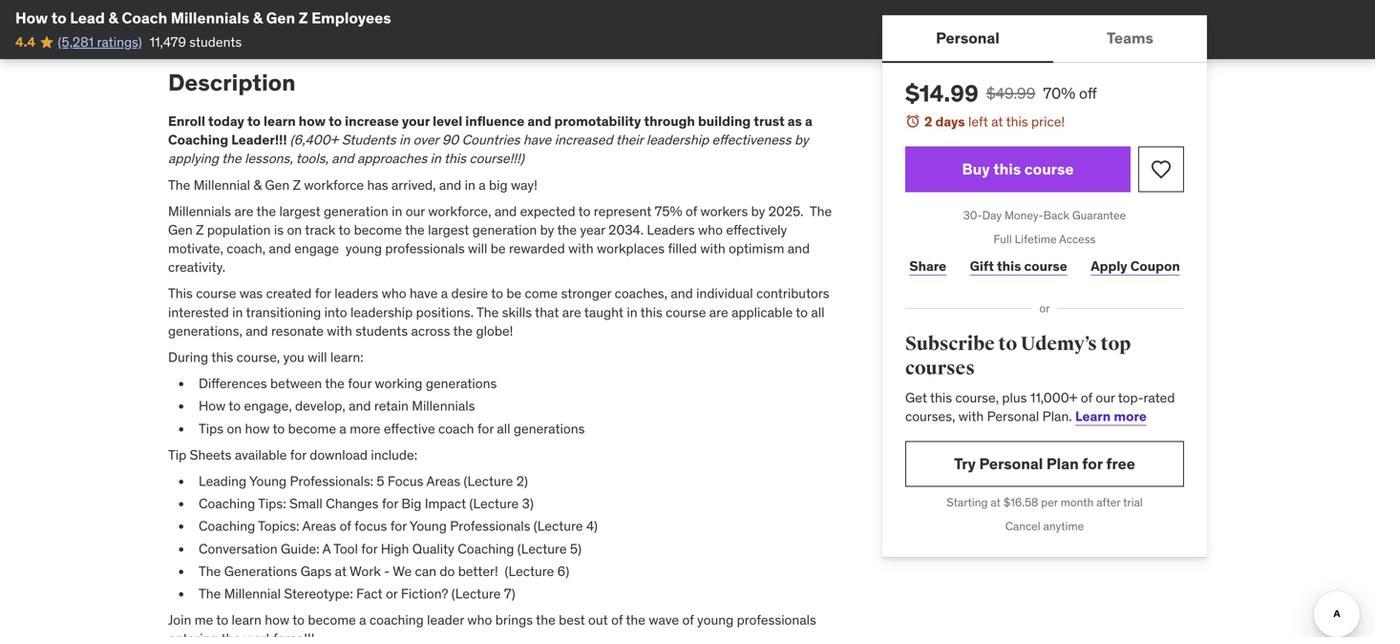 Task type: describe. For each thing, give the bounding box(es) containing it.
0 vertical spatial millennial
[[194, 176, 250, 194]]

of inside get this course, plus 11,000+ of our top-rated courses, with personal plan.
[[1081, 389, 1093, 407]]

the down applying
[[168, 176, 190, 194]]

the millennial & gen z workforce has arrived, and in a big way! millennials are the largest generation in our workforce, and expected to represent 75% of workers by 2025.  the gen z population is on track to become the largest generation by the year 2034. leaders who effectively motivate, coach, and engage  young professionals will be rewarded with workplaces filled with optimism and creativity. this course was created for leaders who have a desire to be come stronger coaches, and individual contributors interested in transitioning into leadership positions. the skills that are taught in this course are applicable to all generations, and resonate with students across the globe! during this course, you will learn: differences between the four working generations how to engage, develop, and retain millennials tips on how to become a more effective coach for all generations tip sheets available for download include: leading young professionals: 5 focus areas (lecture 2) coaching tips: small changes for big impact (lecture 3) coaching topics: areas of focus for young professionals (lecture 4) conversation guide: a tool for high quality coaching (lecture 5) the generations gaps at work - we can do better!  (lecture 6) the millennial stereotype: fact or fiction? (lecture 7) join me to learn how to become a coaching leader who brings the best out of the wave of young professionals entering the workforce!!!
[[168, 176, 832, 638]]

leaders
[[647, 222, 695, 239]]

population
[[207, 222, 271, 239]]

1 horizontal spatial on
[[287, 222, 302, 239]]

this inside get this course, plus 11,000+ of our top-rated courses, with personal plan.
[[930, 389, 952, 407]]

0 horizontal spatial all
[[497, 420, 510, 438]]

0 vertical spatial generation
[[324, 203, 388, 220]]

differences
[[199, 375, 267, 393]]

leader
[[459, 17, 501, 34]]

leadership inside the millennial & gen z workforce has arrived, and in a big way! millennials are the largest generation in our workforce, and expected to represent 75% of workers by 2025.  the gen z population is on track to become the largest generation by the year 2034. leaders who effectively motivate, coach, and engage  young professionals will be rewarded with workplaces filled with optimism and creativity. this course was created for leaders who have a desire to be come stronger coaches, and individual contributors interested in transitioning into leadership positions. the skills that are taught in this course are applicable to all generations, and resonate with students across the globe! during this course, you will learn: differences between the four working generations how to engage, develop, and retain millennials tips on how to become a more effective coach for all generations tip sheets available for download include: leading young professionals: 5 focus areas (lecture 2) coaching tips: small changes for big impact (lecture 3) coaching topics: areas of focus for young professionals (lecture 4) conversation guide: a tool for high quality coaching (lecture 5) the generations gaps at work - we can do better!  (lecture 6) the millennial stereotype: fact or fiction? (lecture 7) join me to learn how to become a coaching leader who brings the best out of the wave of young professionals entering the workforce!!!
[[350, 304, 413, 321]]

1 horizontal spatial or
[[1040, 301, 1050, 316]]

effectiveness
[[712, 131, 791, 149]]

the left 'wave'
[[626, 612, 646, 629]]

desire inside the millennial & gen z workforce has arrived, and in a big way! millennials are the largest generation in our workforce, and expected to represent 75% of workers by 2025.  the gen z population is on track to become the largest generation by the year 2034. leaders who effectively motivate, coach, and engage  young professionals will be rewarded with workplaces filled with optimism and creativity. this course was created for leaders who have a desire to be come stronger coaches, and individual contributors interested in transitioning into leadership positions. the skills that are taught in this course are applicable to all generations, and resonate with students across the globe! during this course, you will learn: differences between the four working generations how to engage, develop, and retain millennials tips on how to become a more effective coach for all generations tip sheets available for download include: leading young professionals: 5 focus areas (lecture 2) coaching tips: small changes for big impact (lecture 3) coaching topics: areas of focus for young professionals (lecture 4) conversation guide: a tool for high quality coaching (lecture 5) the generations gaps at work - we can do better!  (lecture 6) the millennial stereotype: fact or fiction? (lecture 7) join me to learn how to become a coaching leader who brings the best out of the wave of young professionals entering the workforce!!!
[[451, 285, 488, 302]]

in down was
[[232, 304, 243, 321]]

a left leader
[[389, 17, 396, 34]]

price!
[[1031, 113, 1065, 130]]

generations,
[[168, 323, 242, 340]]

this inside the "(6,400+ students in over 90 countries have increased their leadership effectiveness by applying the lessons, tools, and approaches in this course!!!)"
[[444, 150, 466, 167]]

of right 'wave'
[[682, 612, 694, 629]]

millennials inside the millennial & gen z workforce has arrived, and in a big way! millennials are the largest generation in our workforce, and expected to represent 75% of workers by 2025.  the gen z population is on track to become the largest generation by the year 2034. leaders who effectively motivate, coach, and engage  young professionals will be rewarded with workplaces filled with optimism and creativity. this course was created for leaders who have a desire to be come stronger coaches, and individual contributors interested in transitioning into leadership positions. the skills that are taught in this course are applicable to all generations, and resonate with students across the globe! during this course, you will learn: differences between the four working generations how to engage, develop, and retain millennials tips on how to become a more effective coach for all generations tip sheets available for download include: leading young professionals: 5 focus areas (lecture 2) coaching tips: small changes for big impact (lecture 3) coaching topics: areas of focus for young professionals (lecture 4) conversation guide: a tool for high quality coaching (lecture 5) the generations gaps at work - we can do better!  (lecture 6) the millennial stereotype: fact or fiction? (lecture 7) join me to learn how to become a coaching leader who brings the best out of the wave of young professionals entering the workforce!!!
[[168, 203, 231, 220]]

sheets
[[190, 447, 232, 464]]

0 vertical spatial become
[[354, 222, 402, 239]]

leading
[[199, 473, 247, 490]]

gen inside the millennial & gen z workforce has arrived, and in a big way! millennials are the largest generation in our workforce, and expected to represent 75% of workers by 2025.  the gen z population is on track to become the largest generation by the year 2034. leaders who effectively motivate, coach, and engage  young professionals will be rewarded with workplaces filled with optimism and creativity. this course was created for leaders who have a desire to be come stronger coaches, and individual contributors interested in transitioning into leadership positions. the skills that are taught in this course are applicable to all generations, and resonate with students across the globe! during this course, you will learn: differences between the four working generations how to engage, develop, and retain millennials tips on how to become a more effective coach for all generations tip sheets available for download include: leading young professionals: 5 focus areas (lecture 2) coaching tips: small changes for big impact (lecture 3) coaching topics: areas of focus for young professionals (lecture 4) conversation guide: a tool for high quality coaching (lecture 5) the generations gaps at work - we can do better!  (lecture 6) the millennial stereotype: fact or fiction? (lecture 7) join me to learn how to become a coaching leader who brings the best out of the wave of young professionals entering the workforce!!!
[[168, 222, 193, 239]]

available for
[[235, 447, 306, 464]]

in down the arrived,
[[392, 203, 402, 220]]

(lecture up professionals
[[469, 496, 519, 513]]

generations
[[224, 563, 297, 581]]

courses
[[905, 357, 975, 381]]

buy
[[962, 159, 990, 179]]

leaders
[[334, 285, 378, 302]]

1 horizontal spatial gen
[[266, 8, 295, 28]]

with right 'filled' on the top
[[700, 240, 726, 257]]

promotability
[[554, 113, 641, 130]]

to down contributors at the right of the page
[[796, 304, 808, 321]]

the down the arrived,
[[405, 222, 425, 239]]

tip
[[168, 447, 186, 464]]

our inside the millennial & gen z workforce has arrived, and in a big way! millennials are the largest generation in our workforce, and expected to represent 75% of workers by 2025.  the gen z population is on track to become the largest generation by the year 2034. leaders who effectively motivate, coach, and engage  young professionals will be rewarded with workplaces filled with optimism and creativity. this course was created for leaders who have a desire to be come stronger coaches, and individual contributors interested in transitioning into leadership positions. the skills that are taught in this course are applicable to all generations, and resonate with students across the globe! during this course, you will learn: differences between the four working generations how to engage, develop, and retain millennials tips on how to become a more effective coach for all generations tip sheets available for download include: leading young professionals: 5 focus areas (lecture 2) coaching tips: small changes for big impact (lecture 3) coaching topics: areas of focus for young professionals (lecture 4) conversation guide: a tool for high quality coaching (lecture 5) the generations gaps at work - we can do better!  (lecture 6) the millennial stereotype: fact or fiction? (lecture 7) join me to learn how to become a coaching leader who brings the best out of the wave of young professionals entering the workforce!!!
[[406, 203, 425, 220]]

tab list containing personal
[[882, 15, 1207, 63]]

gift this course link
[[966, 248, 1072, 286]]

download
[[310, 447, 368, 464]]

include:
[[371, 447, 417, 464]]

creativity.
[[168, 259, 225, 276]]

1 horizontal spatial who
[[467, 612, 492, 629]]

trust
[[754, 113, 785, 130]]

building
[[698, 113, 751, 130]]

lifetime
[[1015, 232, 1057, 247]]

for down focus
[[361, 541, 378, 558]]

$49.99
[[986, 84, 1036, 103]]

coaching left leader
[[400, 17, 456, 34]]

apply
[[1091, 258, 1128, 275]]

work
[[350, 563, 381, 581]]

1 vertical spatial on
[[227, 420, 242, 438]]

gift this course
[[970, 258, 1067, 275]]

75%
[[655, 203, 682, 220]]

leader
[[427, 612, 464, 629]]

and down the transitioning
[[246, 323, 268, 340]]

the desire elevate your skills as a coaching leader
[[199, 17, 501, 34]]

the down positions. on the left of the page
[[453, 323, 473, 340]]

apply coupon
[[1091, 258, 1180, 275]]

coaching
[[370, 612, 424, 629]]

0 vertical spatial generations
[[426, 375, 497, 393]]

has
[[367, 176, 388, 194]]

to up "leader!!!"
[[247, 113, 261, 130]]

1 horizontal spatial professionals
[[737, 612, 816, 629]]

coaching up conversation
[[199, 518, 255, 535]]

6)
[[557, 563, 569, 581]]

contributors
[[756, 285, 830, 302]]

have inside the "(6,400+ students in over 90 countries have increased their leadership effectiveness by applying the lessons, tools, and approaches in this course!!!)"
[[523, 131, 551, 149]]

coaching down professionals
[[458, 541, 514, 558]]

subscribe
[[905, 333, 995, 356]]

the up contributors at the right of the page
[[810, 203, 832, 220]]

try
[[954, 454, 976, 474]]

as inside enroll today to learn how to increase your level influence and promotability through building trust as a coaching leader!!!
[[788, 113, 802, 130]]

(lecture left the 2)
[[464, 473, 513, 490]]

1 horizontal spatial generation
[[472, 222, 537, 239]]

effectively
[[726, 222, 787, 239]]

by inside the "(6,400+ students in over 90 countries have increased their leadership effectiveness by applying the lessons, tools, and approaches in this course!!!)"
[[795, 131, 809, 149]]

2 days left at this price!
[[924, 113, 1065, 130]]

back
[[1044, 208, 1070, 223]]

effective
[[384, 420, 435, 438]]

the inside the "(6,400+ students in over 90 countries have increased their leadership effectiveness by applying the lessons, tools, and approaches in this course!!!)"
[[222, 150, 241, 167]]

anytime
[[1043, 519, 1084, 534]]

wave
[[649, 612, 679, 629]]

we
[[393, 563, 412, 581]]

(6,400+ students in over 90 countries have increased their leadership effectiveness by applying the lessons, tools, and approaches in this course!!!)
[[168, 131, 809, 167]]

0 vertical spatial desire
[[224, 17, 261, 34]]

1 horizontal spatial young
[[697, 612, 734, 629]]

1 horizontal spatial more
[[1114, 408, 1147, 425]]

you
[[283, 349, 304, 366]]

the right entering
[[221, 631, 241, 638]]

try personal plan for free
[[954, 454, 1135, 474]]

workforce,
[[428, 203, 491, 220]]

1 horizontal spatial are
[[562, 304, 581, 321]]

a left big
[[479, 176, 486, 194]]

3)
[[522, 496, 534, 513]]

learn inside enroll today to learn how to increase your level influence and promotability through building trust as a coaching leader!!!
[[264, 113, 296, 130]]

buy this course
[[962, 159, 1074, 179]]

in down coaches,
[[627, 304, 638, 321]]

course!!!)
[[469, 150, 524, 167]]

this down $49.99 at the top right
[[1006, 113, 1028, 130]]

and down is
[[269, 240, 291, 257]]

four
[[348, 375, 372, 393]]

or inside the millennial & gen z workforce has arrived, and in a big way! millennials are the largest generation in our workforce, and expected to represent 75% of workers by 2025.  the gen z population is on track to become the largest generation by the year 2034. leaders who effectively motivate, coach, and engage  young professionals will be rewarded with workplaces filled with optimism and creativity. this course was created for leaders who have a desire to be come stronger coaches, and individual contributors interested in transitioning into leadership positions. the skills that are taught in this course are applicable to all generations, and resonate with students across the globe! during this course, you will learn: differences between the four working generations how to engage, develop, and retain millennials tips on how to become a more effective coach for all generations tip sheets available for download include: leading young professionals: 5 focus areas (lecture 2) coaching tips: small changes for big impact (lecture 3) coaching topics: areas of focus for young professionals (lecture 4) conversation guide: a tool for high quality coaching (lecture 5) the generations gaps at work - we can do better!  (lecture 6) the millennial stereotype: fact or fiction? (lecture 7) join me to learn how to become a coaching leader who brings the best out of the wave of young professionals entering the workforce!!!
[[386, 586, 398, 603]]

to down engage,
[[273, 420, 285, 438]]

students inside the millennial & gen z workforce has arrived, and in a big way! millennials are the largest generation in our workforce, and expected to represent 75% of workers by 2025.  the gen z population is on track to become the largest generation by the year 2034. leaders who effectively motivate, coach, and engage  young professionals will be rewarded with workplaces filled with optimism and creativity. this course was created for leaders who have a desire to be come stronger coaches, and individual contributors interested in transitioning into leadership positions. the skills that are taught in this course are applicable to all generations, and resonate with students across the globe! during this course, you will learn: differences between the four working generations how to engage, develop, and retain millennials tips on how to become a more effective coach for all generations tip sheets available for download include: leading young professionals: 5 focus areas (lecture 2) coaching tips: small changes for big impact (lecture 3) coaching topics: areas of focus for young professionals (lecture 4) conversation guide: a tool for high quality coaching (lecture 5) the generations gaps at work - we can do better!  (lecture 6) the millennial stereotype: fact or fiction? (lecture 7) join me to learn how to become a coaching leader who brings the best out of the wave of young professionals entering the workforce!!!
[[355, 323, 408, 340]]

changes
[[326, 496, 379, 513]]

course, inside get this course, plus 11,000+ of our top-rated courses, with personal plan.
[[955, 389, 999, 407]]

4.4
[[15, 33, 35, 51]]

to left lead
[[51, 8, 67, 28]]

0 vertical spatial how
[[15, 8, 48, 28]]

globe!
[[476, 323, 513, 340]]

areas
[[426, 473, 460, 490]]

with down into
[[327, 323, 352, 340]]

to inside subscribe to udemy's top courses
[[998, 333, 1017, 356]]

0 vertical spatial millennials
[[171, 8, 249, 28]]

1 horizontal spatial by
[[751, 203, 765, 220]]

2 vertical spatial how
[[265, 612, 289, 629]]

at inside the millennial & gen z workforce has arrived, and in a big way! millennials are the largest generation in our workforce, and expected to represent 75% of workers by 2025.  the gen z population is on track to become the largest generation by the year 2034. leaders who effectively motivate, coach, and engage  young professionals will be rewarded with workplaces filled with optimism and creativity. this course was created for leaders who have a desire to be come stronger coaches, and individual contributors interested in transitioning into leadership positions. the skills that are taught in this course are applicable to all generations, and resonate with students across the globe! during this course, you will learn: differences between the four working generations how to engage, develop, and retain millennials tips on how to become a more effective coach for all generations tip sheets available for download include: leading young professionals: 5 focus areas (lecture 2) coaching tips: small changes for big impact (lecture 3) coaching topics: areas of focus for young professionals (lecture 4) conversation guide: a tool for high quality coaching (lecture 5) the generations gaps at work - we can do better!  (lecture 6) the millennial stereotype: fact or fiction? (lecture 7) join me to learn how to become a coaching leader who brings the best out of the wave of young professionals entering the workforce!!!
[[335, 563, 347, 581]]

(lecture up 7)
[[505, 563, 554, 581]]

interested
[[168, 304, 229, 321]]

for up into
[[315, 285, 331, 302]]

coaching inside enroll today to learn how to increase your level influence and promotability through building trust as a coaching leader!!!
[[168, 131, 228, 149]]

big
[[401, 496, 422, 513]]

0 horizontal spatial are
[[234, 203, 253, 220]]

level
[[433, 113, 462, 130]]

professionals
[[450, 518, 530, 535]]

stereotype: fact
[[284, 586, 383, 603]]

way!
[[511, 176, 537, 194]]

enroll
[[168, 113, 205, 130]]

can
[[415, 563, 436, 581]]

$14.99
[[905, 79, 979, 108]]

at inside 'starting at $16.58 per month after trial cancel anytime'
[[991, 496, 1001, 510]]

buy this course button
[[905, 147, 1131, 193]]

a up download
[[339, 420, 346, 438]]

starting at $16.58 per month after trial cancel anytime
[[947, 496, 1143, 534]]

1 vertical spatial be
[[506, 285, 522, 302]]

with inside get this course, plus 11,000+ of our top-rated courses, with personal plan.
[[959, 408, 984, 425]]

2 & from the left
[[253, 8, 263, 28]]

quality
[[412, 541, 454, 558]]

try personal plan for free link
[[905, 442, 1184, 488]]

2)
[[516, 473, 528, 490]]

for up 'high'
[[390, 518, 407, 535]]

countries
[[462, 131, 520, 149]]

is
[[274, 222, 284, 239]]

coaches,
[[615, 285, 668, 302]]

this
[[168, 285, 193, 302]]

impact
[[425, 496, 466, 513]]

this up differences
[[211, 349, 233, 366]]

per
[[1041, 496, 1058, 510]]

to down differences
[[229, 398, 241, 415]]

this down coaches,
[[641, 304, 663, 321]]

1 vertical spatial who
[[382, 285, 406, 302]]

0 horizontal spatial will
[[308, 349, 327, 366]]

1 horizontal spatial all
[[811, 304, 825, 321]]

learn
[[1075, 408, 1111, 425]]

0 vertical spatial young
[[249, 473, 287, 490]]

course down the individual
[[666, 304, 706, 321]]

1 & from the left
[[108, 8, 118, 28]]

(lecture up 6)
[[517, 541, 567, 558]]

coach
[[122, 8, 167, 28]]

0 horizontal spatial skills
[[339, 17, 369, 34]]

a up positions. on the left of the page
[[441, 285, 448, 302]]

elevate
[[264, 17, 307, 34]]

a left the coaching on the left of page
[[359, 612, 366, 629]]

coach,
[[227, 240, 266, 257]]

learn more link
[[1075, 408, 1147, 425]]

fiction? (lecture
[[401, 586, 501, 603]]

1 vertical spatial millennial
[[224, 586, 281, 603]]

2 horizontal spatial who
[[698, 222, 723, 239]]

0 vertical spatial young
[[346, 240, 382, 257]]

in left over
[[399, 131, 410, 149]]

taught
[[584, 304, 624, 321]]

to up (6,400+ students
[[329, 113, 342, 130]]



Task type: locate. For each thing, give the bounding box(es) containing it.
0 vertical spatial personal
[[936, 28, 1000, 48]]

1 vertical spatial how
[[199, 398, 226, 415]]

(lecture up "5)"
[[534, 518, 583, 535]]

students
[[189, 33, 242, 51], [355, 323, 408, 340]]

and right optimism
[[788, 240, 810, 257]]

how up workforce!!!
[[265, 612, 289, 629]]

of right out
[[611, 612, 623, 629]]

have up course!!!) on the left
[[523, 131, 551, 149]]

learn up "leader!!!"
[[264, 113, 296, 130]]

0 vertical spatial by
[[795, 131, 809, 149]]

1 vertical spatial desire
[[451, 285, 488, 302]]

0 horizontal spatial largest
[[279, 203, 321, 220]]

1 horizontal spatial students
[[355, 323, 408, 340]]

2 vertical spatial by
[[540, 222, 554, 239]]

description
[[168, 68, 296, 97]]

filled
[[668, 240, 697, 257]]

for left big
[[382, 496, 398, 513]]

1 vertical spatial generation
[[472, 222, 537, 239]]

month
[[1061, 496, 1094, 510]]

course up interested
[[196, 285, 236, 302]]

2
[[924, 113, 933, 130]]

join
[[168, 612, 191, 629]]

will down workforce,
[[468, 240, 487, 257]]

students up learn:
[[355, 323, 408, 340]]

1 vertical spatial our
[[1096, 389, 1115, 407]]

0 vertical spatial be
[[491, 240, 506, 257]]

are up the population on the top
[[234, 203, 253, 220]]

increased
[[555, 131, 613, 149]]

0 vertical spatial or
[[1040, 301, 1050, 316]]

be left rewarded
[[491, 240, 506, 257]]

0 horizontal spatial your
[[311, 17, 336, 34]]

1 horizontal spatial will
[[468, 240, 487, 257]]

personal inside get this course, plus 11,000+ of our top-rated courses, with personal plan.
[[987, 408, 1039, 425]]

represent
[[594, 203, 652, 220]]

1 horizontal spatial have
[[523, 131, 551, 149]]

the down conversation
[[199, 563, 221, 581]]

in left big
[[465, 176, 475, 194]]

1 vertical spatial young
[[409, 518, 447, 535]]

and
[[528, 113, 551, 130], [332, 150, 354, 167], [439, 176, 462, 194], [495, 203, 517, 220], [269, 240, 291, 257], [788, 240, 810, 257], [671, 285, 693, 302], [246, 323, 268, 340], [349, 398, 371, 415]]

be left 'come'
[[506, 285, 522, 302]]

subscribe to udemy's top courses
[[905, 333, 1131, 381]]

0 vertical spatial learn
[[264, 113, 296, 130]]

how up "tips"
[[199, 398, 226, 415]]

0 horizontal spatial our
[[406, 203, 425, 220]]

(5,281
[[58, 33, 94, 51]]

gen up the motivate,
[[168, 222, 193, 239]]

workplaces
[[597, 240, 665, 257]]

0 horizontal spatial who
[[382, 285, 406, 302]]

over
[[413, 131, 439, 149]]

0 vertical spatial students
[[189, 33, 242, 51]]

all right coach
[[497, 420, 510, 438]]

at down "tool"
[[335, 563, 347, 581]]

how up 4.4 at the left top of page
[[15, 8, 48, 28]]

tips: small
[[258, 496, 323, 513]]

$14.99 $49.99 70% off
[[905, 79, 1097, 108]]

working
[[375, 375, 423, 393]]

0 vertical spatial will
[[468, 240, 487, 257]]

0 vertical spatial professionals
[[385, 240, 465, 257]]

1 vertical spatial largest
[[428, 222, 469, 239]]

leadership down 'through'
[[646, 131, 709, 149]]

1 vertical spatial learn
[[232, 612, 262, 629]]

on right is
[[287, 222, 302, 239]]

0 horizontal spatial leadership
[[350, 304, 413, 321]]

& up 'ratings)'
[[108, 8, 118, 28]]

millennial down applying
[[194, 176, 250, 194]]

motivate,
[[168, 240, 223, 257]]

between
[[270, 375, 322, 393]]

1 horizontal spatial young
[[409, 518, 447, 535]]

personal down plus
[[987, 408, 1039, 425]]

0 horizontal spatial be
[[491, 240, 506, 257]]

generations up the 2)
[[514, 420, 585, 438]]

become down stereotype: fact
[[308, 612, 356, 629]]

rewarded
[[509, 240, 565, 257]]

or
[[1040, 301, 1050, 316], [386, 586, 398, 603]]

the left four
[[325, 375, 345, 393]]

0 horizontal spatial gen
[[168, 222, 193, 239]]

desire up positions. on the left of the page
[[451, 285, 488, 302]]

arrived,
[[391, 176, 436, 194]]

0 horizontal spatial generation
[[324, 203, 388, 220]]

and down (6,400+ students
[[332, 150, 354, 167]]

1 horizontal spatial generations
[[514, 420, 585, 438]]

this
[[1006, 113, 1028, 130], [444, 150, 466, 167], [993, 159, 1021, 179], [997, 258, 1021, 275], [641, 304, 663, 321], [211, 349, 233, 366], [930, 389, 952, 407]]

day
[[982, 208, 1002, 223]]

wishlist image
[[1150, 158, 1173, 181]]

1 vertical spatial leadership
[[350, 304, 413, 321]]

young right 'wave'
[[697, 612, 734, 629]]

through
[[644, 113, 695, 130]]

are down the stronger
[[562, 304, 581, 321]]

top
[[1101, 333, 1131, 356]]

0 horizontal spatial z
[[196, 222, 204, 239]]

0 horizontal spatial course,
[[237, 349, 280, 366]]

for
[[315, 285, 331, 302], [477, 420, 494, 438], [1082, 454, 1103, 474], [382, 496, 398, 513], [390, 518, 407, 535], [361, 541, 378, 558]]

by right effectiveness
[[795, 131, 809, 149]]

more up download
[[350, 420, 381, 438]]

young up leaders
[[346, 240, 382, 257]]

for right coach
[[477, 420, 494, 438]]

course, inside the millennial & gen z workforce has arrived, and in a big way! millennials are the largest generation in our workforce, and expected to represent 75% of workers by 2025.  the gen z population is on track to become the largest generation by the year 2034. leaders who effectively motivate, coach, and engage  young professionals will be rewarded with workplaces filled with optimism and creativity. this course was created for leaders who have a desire to be come stronger coaches, and individual contributors interested in transitioning into leadership positions. the skills that are taught in this course are applicable to all generations, and resonate with students across the globe! during this course, you will learn: differences between the four working generations how to engage, develop, and retain millennials tips on how to become a more effective coach for all generations tip sheets available for download include: leading young professionals: 5 focus areas (lecture 2) coaching tips: small changes for big impact (lecture 3) coaching topics: areas of focus for young professionals (lecture 4) conversation guide: a tool for high quality coaching (lecture 5) the generations gaps at work - we can do better!  (lecture 6) the millennial stereotype: fact or fiction? (lecture 7) join me to learn how to become a coaching leader who brings the best out of the wave of young professionals entering the workforce!!!
[[237, 349, 280, 366]]

who down the workers
[[698, 222, 723, 239]]

generation down has
[[324, 203, 388, 220]]

millennial
[[194, 176, 250, 194], [224, 586, 281, 603]]

and inside enroll today to learn how to increase your level influence and promotability through building trust as a coaching leader!!!
[[528, 113, 551, 130]]

desire
[[224, 17, 261, 34], [451, 285, 488, 302]]

1 vertical spatial by
[[751, 203, 765, 220]]

and right coaches,
[[671, 285, 693, 302]]

increase
[[345, 113, 399, 130]]

0 horizontal spatial students
[[189, 33, 242, 51]]

0 horizontal spatial by
[[540, 222, 554, 239]]

xsmall image
[[168, 16, 183, 35]]

1 horizontal spatial your
[[402, 113, 430, 130]]

courses,
[[905, 408, 955, 425]]

this up courses,
[[930, 389, 952, 407]]

personal
[[936, 28, 1000, 48], [987, 408, 1039, 425], [979, 454, 1043, 474]]

skills
[[339, 17, 369, 34], [502, 304, 532, 321]]

1 horizontal spatial as
[[788, 113, 802, 130]]

to right track
[[339, 222, 351, 239]]

personal inside button
[[936, 28, 1000, 48]]

1 horizontal spatial course,
[[955, 389, 999, 407]]

-
[[384, 563, 390, 581]]

transitioning
[[246, 304, 321, 321]]

influence
[[465, 113, 525, 130]]

to right me at the bottom
[[216, 612, 228, 629]]

as right the trust
[[788, 113, 802, 130]]

1 horizontal spatial largest
[[428, 222, 469, 239]]

generations
[[426, 375, 497, 393], [514, 420, 585, 438]]

more inside the millennial & gen z workforce has arrived, and in a big way! millennials are the largest generation in our workforce, and expected to represent 75% of workers by 2025.  the gen z population is on track to become the largest generation by the year 2034. leaders who effectively motivate, coach, and engage  young professionals will be rewarded with workplaces filled with optimism and creativity. this course was created for leaders who have a desire to be come stronger coaches, and individual contributors interested in transitioning into leadership positions. the skills that are taught in this course are applicable to all generations, and resonate with students across the globe! during this course, you will learn: differences between the four working generations how to engage, develop, and retain millennials tips on how to become a more effective coach for all generations tip sheets available for download include: leading young professionals: 5 focus areas (lecture 2) coaching tips: small changes for big impact (lecture 3) coaching topics: areas of focus for young professionals (lecture 4) conversation guide: a tool for high quality coaching (lecture 5) the generations gaps at work - we can do better!  (lecture 6) the millennial stereotype: fact or fiction? (lecture 7) join me to learn how to become a coaching leader who brings the best out of the wave of young professionals entering the workforce!!!
[[350, 420, 381, 438]]

how inside the millennial & gen z workforce has arrived, and in a big way! millennials are the largest generation in our workforce, and expected to represent 75% of workers by 2025.  the gen z population is on track to become the largest generation by the year 2034. leaders who effectively motivate, coach, and engage  young professionals will be rewarded with workplaces filled with optimism and creativity. this course was created for leaders who have a desire to be come stronger coaches, and individual contributors interested in transitioning into leadership positions. the skills that are taught in this course are applicable to all generations, and resonate with students across the globe! during this course, you will learn: differences between the four working generations how to engage, develop, and retain millennials tips on how to become a more effective coach for all generations tip sheets available for download include: leading young professionals: 5 focus areas (lecture 2) coaching tips: small changes for big impact (lecture 3) coaching topics: areas of focus for young professionals (lecture 4) conversation guide: a tool for high quality coaching (lecture 5) the generations gaps at work - we can do better!  (lecture 6) the millennial stereotype: fact or fiction? (lecture 7) join me to learn how to become a coaching leader who brings the best out of the wave of young professionals entering the workforce!!!
[[199, 398, 226, 415]]

course up back
[[1025, 159, 1074, 179]]

z inside the millennial & gen z workforce has arrived, and in a big way! millennials are the largest generation in our workforce, and expected to represent 75% of workers by 2025.  the gen z population is on track to become the largest generation by the year 2034. leaders who effectively motivate, coach, and engage  young professionals will be rewarded with workplaces filled with optimism and creativity. this course was created for leaders who have a desire to be come stronger coaches, and individual contributors interested in transitioning into leadership positions. the skills that are taught in this course are applicable to all generations, and resonate with students across the globe! during this course, you will learn: differences between the four working generations how to engage, develop, and retain millennials tips on how to become a more effective coach for all generations tip sheets available for download include: leading young professionals: 5 focus areas (lecture 2) coaching tips: small changes for big impact (lecture 3) coaching topics: areas of focus for young professionals (lecture 4) conversation guide: a tool for high quality coaching (lecture 5) the generations gaps at work - we can do better!  (lecture 6) the millennial stereotype: fact or fiction? (lecture 7) join me to learn how to become a coaching leader who brings the best out of the wave of young professionals entering the workforce!!!
[[196, 222, 204, 239]]

course inside button
[[1025, 159, 1074, 179]]

their
[[616, 131, 643, 149]]

at
[[991, 113, 1003, 130], [991, 496, 1001, 510], [335, 563, 347, 581]]

millennials up 11,479 students
[[171, 8, 249, 28]]

1 vertical spatial z
[[196, 222, 204, 239]]

have inside the millennial & gen z workforce has arrived, and in a big way! millennials are the largest generation in our workforce, and expected to represent 75% of workers by 2025.  the gen z population is on track to become the largest generation by the year 2034. leaders who effectively motivate, coach, and engage  young professionals will be rewarded with workplaces filled with optimism and creativity. this course was created for leaders who have a desire to be come stronger coaches, and individual contributors interested in transitioning into leadership positions. the skills that are taught in this course are applicable to all generations, and resonate with students across the globe! during this course, you will learn: differences between the four working generations how to engage, develop, and retain millennials tips on how to become a more effective coach for all generations tip sheets available for download include: leading young professionals: 5 focus areas (lecture 2) coaching tips: small changes for big impact (lecture 3) coaching topics: areas of focus for young professionals (lecture 4) conversation guide: a tool for high quality coaching (lecture 5) the generations gaps at work - we can do better!  (lecture 6) the millennial stereotype: fact or fiction? (lecture 7) join me to learn how to become a coaching leader who brings the best out of the wave of young professionals entering the workforce!!!
[[410, 285, 438, 302]]

tab list
[[882, 15, 1207, 63]]

course, left plus
[[955, 389, 999, 407]]

coaching down leading
[[199, 496, 255, 513]]

the
[[222, 150, 241, 167], [256, 203, 276, 220], [405, 222, 425, 239], [557, 222, 577, 239], [453, 323, 473, 340], [325, 375, 345, 393], [536, 612, 556, 629], [626, 612, 646, 629], [221, 631, 241, 638]]

0 vertical spatial on
[[287, 222, 302, 239]]

1 vertical spatial or
[[386, 586, 398, 603]]

plan
[[1047, 454, 1079, 474]]

across
[[411, 323, 450, 340]]

0 horizontal spatial young
[[346, 240, 382, 257]]

to up the globe!
[[491, 285, 503, 302]]

and down four
[[349, 398, 371, 415]]

1 vertical spatial your
[[402, 113, 430, 130]]

a inside enroll today to learn how to increase your level influence and promotability through building trust as a coaching leader!!!
[[805, 113, 812, 130]]

0 horizontal spatial or
[[386, 586, 398, 603]]

to up workforce!!!
[[292, 612, 305, 629]]

this inside buy this course button
[[993, 159, 1021, 179]]

1 vertical spatial personal
[[987, 408, 1039, 425]]

become down has
[[354, 222, 402, 239]]

that
[[535, 304, 559, 321]]

learn inside the millennial & gen z workforce has arrived, and in a big way! millennials are the largest generation in our workforce, and expected to represent 75% of workers by 2025.  the gen z population is on track to become the largest generation by the year 2034. leaders who effectively motivate, coach, and engage  young professionals will be rewarded with workplaces filled with optimism and creativity. this course was created for leaders who have a desire to be come stronger coaches, and individual contributors interested in transitioning into leadership positions. the skills that are taught in this course are applicable to all generations, and resonate with students across the globe! during this course, you will learn: differences between the four working generations how to engage, develop, and retain millennials tips on how to become a more effective coach for all generations tip sheets available for download include: leading young professionals: 5 focus areas (lecture 2) coaching tips: small changes for big impact (lecture 3) coaching topics: areas of focus for young professionals (lecture 4) conversation guide: a tool for high quality coaching (lecture 5) the generations gaps at work - we can do better!  (lecture 6) the millennial stereotype: fact or fiction? (lecture 7) join me to learn how to become a coaching leader who brings the best out of the wave of young professionals entering the workforce!!!
[[232, 612, 262, 629]]

0 vertical spatial all
[[811, 304, 825, 321]]

best
[[559, 612, 585, 629]]

with
[[568, 240, 594, 257], [700, 240, 726, 257], [327, 323, 352, 340], [959, 408, 984, 425]]

are down the individual
[[709, 304, 728, 321]]

leader!!!
[[231, 131, 287, 149]]

your up over
[[402, 113, 430, 130]]

how down engage,
[[245, 420, 270, 438]]

course inside "link"
[[1024, 258, 1067, 275]]

the up is
[[256, 203, 276, 220]]

leadership
[[646, 131, 709, 149], [350, 304, 413, 321]]

our inside get this course, plus 11,000+ of our top-rated courses, with personal plan.
[[1096, 389, 1115, 407]]

leadership inside the "(6,400+ students in over 90 countries have increased their leadership effectiveness by applying the lessons, tools, and approaches in this course!!!)"
[[646, 131, 709, 149]]

become down develop,
[[288, 420, 336, 438]]

0 horizontal spatial generations
[[426, 375, 497, 393]]

individual
[[696, 285, 753, 302]]

0 horizontal spatial as
[[373, 17, 386, 34]]

coaching up applying
[[168, 131, 228, 149]]

after
[[1097, 496, 1121, 510]]

and right influence
[[528, 113, 551, 130]]

and up workforce,
[[439, 176, 462, 194]]

1 horizontal spatial &
[[253, 8, 263, 28]]

young down available for
[[249, 473, 287, 490]]

0 horizontal spatial professionals
[[385, 240, 465, 257]]

conversation
[[199, 541, 278, 558]]

and inside the "(6,400+ students in over 90 countries have increased their leadership effectiveness by applying the lessons, tools, and approaches in this course!!!)"
[[332, 150, 354, 167]]

0 horizontal spatial on
[[227, 420, 242, 438]]

course
[[1025, 159, 1074, 179], [1024, 258, 1067, 275], [196, 285, 236, 302], [666, 304, 706, 321]]

0 horizontal spatial have
[[410, 285, 438, 302]]

2 vertical spatial personal
[[979, 454, 1043, 474]]

0 vertical spatial at
[[991, 113, 1003, 130]]

2 horizontal spatial are
[[709, 304, 728, 321]]

4)
[[586, 518, 598, 535]]

how up (6,400+ students
[[299, 113, 326, 130]]

0 vertical spatial z
[[299, 8, 308, 28]]

focus
[[354, 518, 387, 535]]

with down the year
[[568, 240, 594, 257]]

the right the xsmall icon
[[199, 17, 221, 34]]

stronger
[[561, 285, 611, 302]]

generation up rewarded
[[472, 222, 537, 239]]

the left the year
[[557, 222, 577, 239]]

gaps
[[301, 563, 332, 581]]

how inside enroll today to learn how to increase your level influence and promotability through building trust as a coaching leader!!!
[[299, 113, 326, 130]]

1 horizontal spatial be
[[506, 285, 522, 302]]

1 vertical spatial how
[[245, 420, 270, 438]]

2 vertical spatial become
[[308, 612, 356, 629]]

come
[[525, 285, 558, 302]]

1 horizontal spatial desire
[[451, 285, 488, 302]]

1 horizontal spatial z
[[299, 8, 308, 28]]

during
[[168, 349, 208, 366]]

1 vertical spatial generations
[[514, 420, 585, 438]]

1 horizontal spatial leadership
[[646, 131, 709, 149]]

plus
[[1002, 389, 1027, 407]]

to up the year
[[578, 203, 591, 220]]

rated
[[1144, 389, 1175, 407]]

or down -
[[386, 586, 398, 603]]

for left 'free'
[[1082, 454, 1103, 474]]

guide:
[[281, 541, 320, 558]]

of up "tool"
[[340, 518, 351, 535]]

track
[[305, 222, 336, 239]]

z up the motivate,
[[196, 222, 204, 239]]

your inside enroll today to learn how to increase your level influence and promotability through building trust as a coaching leader!!!
[[402, 113, 430, 130]]

gen left employees
[[266, 8, 295, 28]]

1 vertical spatial skills
[[502, 304, 532, 321]]

top-
[[1118, 389, 1144, 407]]

1 vertical spatial professionals
[[737, 612, 816, 629]]

coach
[[438, 420, 474, 438]]

1 vertical spatial young
[[697, 612, 734, 629]]

applying
[[168, 150, 219, 167]]

(5,281 ratings)
[[58, 33, 142, 51]]

1 vertical spatial millennials
[[168, 203, 231, 220]]

1 vertical spatial all
[[497, 420, 510, 438]]

the left best on the bottom of page
[[536, 612, 556, 629]]

the up the globe!
[[477, 304, 499, 321]]

7)
[[504, 586, 515, 603]]

alarm image
[[905, 114, 921, 129]]

personal up $14.99
[[936, 28, 1000, 48]]

0 horizontal spatial learn
[[232, 612, 262, 629]]

1 vertical spatial at
[[991, 496, 1001, 510]]

0 vertical spatial as
[[373, 17, 386, 34]]

0 horizontal spatial desire
[[224, 17, 261, 34]]

lead
[[70, 8, 105, 28]]

money-
[[1005, 208, 1044, 223]]

& gen
[[253, 176, 290, 194]]

0 vertical spatial gen
[[266, 8, 295, 28]]

me
[[195, 612, 213, 629]]

0 vertical spatial have
[[523, 131, 551, 149]]

5)
[[570, 541, 582, 558]]

of right 75%
[[686, 203, 697, 220]]

into
[[324, 304, 347, 321]]

optimism
[[729, 240, 784, 257]]

1 horizontal spatial skills
[[502, 304, 532, 321]]

skills inside the millennial & gen z workforce has arrived, and in a big way! millennials are the largest generation in our workforce, and expected to represent 75% of workers by 2025.  the gen z population is on track to become the largest generation by the year 2034. leaders who effectively motivate, coach, and engage  young professionals will be rewarded with workplaces filled with optimism and creativity. this course was created for leaders who have a desire to be come stronger coaches, and individual contributors interested in transitioning into leadership positions. the skills that are taught in this course are applicable to all generations, and resonate with students across the globe! during this course, you will learn: differences between the four working generations how to engage, develop, and retain millennials tips on how to become a more effective coach for all generations tip sheets available for download include: leading young professionals: 5 focus areas (lecture 2) coaching tips: small changes for big impact (lecture 3) coaching topics: areas of focus for young professionals (lecture 4) conversation guide: a tool for high quality coaching (lecture 5) the generations gaps at work - we can do better!  (lecture 6) the millennial stereotype: fact or fiction? (lecture 7) join me to learn how to become a coaching leader who brings the best out of the wave of young professionals entering the workforce!!!
[[502, 304, 532, 321]]

11,479
[[150, 33, 186, 51]]

1 vertical spatial as
[[788, 113, 802, 130]]

in down over
[[430, 150, 441, 167]]

will right you
[[308, 349, 327, 366]]

0 vertical spatial how
[[299, 113, 326, 130]]

the up me at the bottom
[[199, 586, 221, 603]]

1 vertical spatial students
[[355, 323, 408, 340]]

tools,
[[296, 150, 328, 167]]

and down big
[[495, 203, 517, 220]]

skills up the globe!
[[502, 304, 532, 321]]

0 vertical spatial largest
[[279, 203, 321, 220]]

2 vertical spatial who
[[467, 612, 492, 629]]

by up effectively
[[751, 203, 765, 220]]

1 vertical spatial become
[[288, 420, 336, 438]]

this inside gift this course "link"
[[997, 258, 1021, 275]]

cancel
[[1005, 519, 1041, 534]]

teams
[[1107, 28, 1154, 48]]

$16.58
[[1004, 496, 1038, 510]]

year
[[580, 222, 605, 239]]

your right elevate
[[311, 17, 336, 34]]

get
[[905, 389, 927, 407]]

& left elevate
[[253, 8, 263, 28]]

by
[[795, 131, 809, 149], [751, 203, 765, 220], [540, 222, 554, 239]]



Task type: vqa. For each thing, say whether or not it's contained in the screenshot.
11,479 Students
yes



